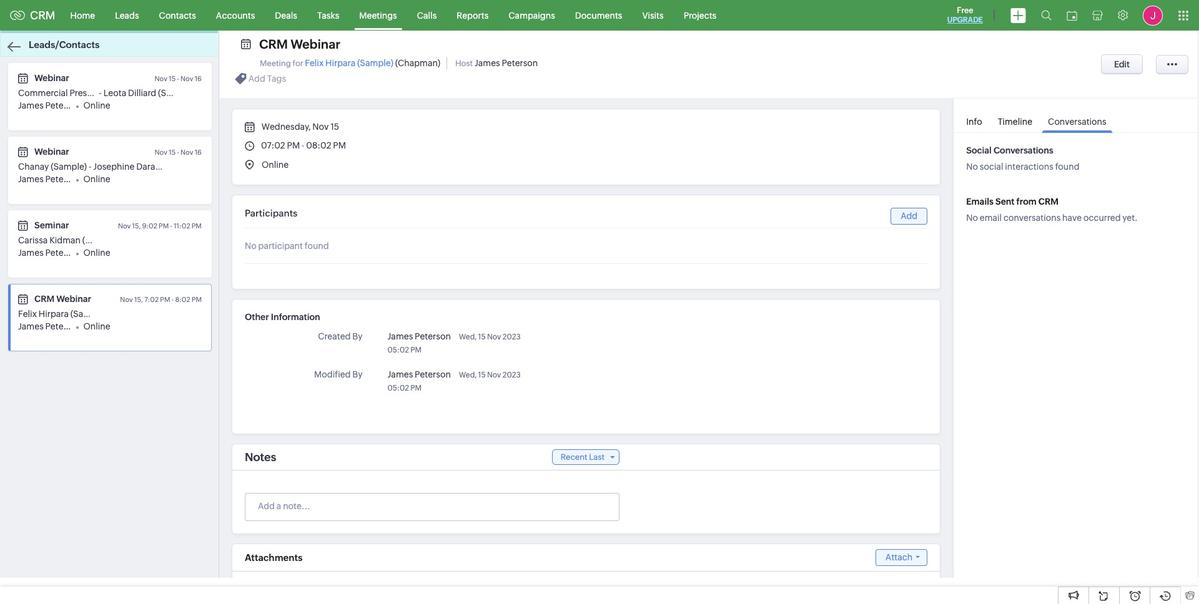 Task type: describe. For each thing, give the bounding box(es) containing it.
(sample) right the dilliard
[[158, 88, 194, 98]]

last
[[589, 453, 605, 462]]

deals link
[[265, 0, 307, 30]]

host james peterson
[[455, 58, 538, 68]]

upgrade
[[947, 16, 983, 24]]

1 vertical spatial found
[[305, 241, 329, 251]]

07:02
[[261, 141, 285, 151]]

search image
[[1041, 10, 1052, 21]]

contacts
[[159, 10, 196, 20]]

reports link
[[447, 0, 499, 30]]

profile element
[[1136, 0, 1171, 30]]

chanay (sample) link
[[18, 162, 87, 172]]

(chapman)
[[395, 58, 440, 68]]

crm up leads/contacts
[[30, 9, 55, 22]]

home link
[[60, 0, 105, 30]]

visits
[[642, 10, 664, 20]]

Add a note... field
[[245, 500, 618, 513]]

leads/contacts
[[29, 39, 100, 50]]

campaigns
[[509, 10, 555, 20]]

interactions
[[1005, 162, 1054, 172]]

meeting
[[260, 59, 291, 68]]

have
[[1063, 213, 1082, 223]]

- left 08:02
[[302, 141, 304, 151]]

josephine darakjy (sample) link
[[93, 162, 204, 172]]

2023 for modified by
[[503, 371, 521, 380]]

social conversations no social interactions found
[[966, 146, 1080, 172]]

attachments
[[245, 553, 303, 563]]

chanay (sample) - josephine darakjy (sample)
[[18, 162, 204, 172]]

commercial press (sample)
[[18, 88, 129, 98]]

no inside emails sent from crm no email conversations have occurred yet.
[[966, 213, 978, 223]]

james right host
[[475, 58, 500, 68]]

08:02
[[306, 141, 331, 151]]

leads link
[[105, 0, 149, 30]]

1 horizontal spatial felix
[[305, 58, 324, 68]]

from
[[1017, 197, 1037, 207]]

leota
[[104, 88, 126, 98]]

press
[[70, 88, 91, 98]]

emails
[[966, 197, 994, 207]]

seminar link
[[34, 221, 69, 230]]

projects link
[[674, 0, 727, 30]]

1 james peterson link from the top
[[18, 101, 81, 111]]

add for add tags
[[249, 74, 265, 84]]

online link for 3rd james peterson link from the bottom
[[83, 174, 110, 184]]

chanay
[[18, 162, 49, 172]]

1 vertical spatial felix
[[18, 309, 37, 319]]

josephine
[[93, 162, 135, 172]]

profile image
[[1143, 5, 1163, 25]]

crm webinar link
[[34, 294, 91, 304]]

home
[[70, 10, 95, 20]]

online link for second james peterson link from the bottom
[[83, 248, 110, 258]]

dilliard
[[128, 88, 156, 98]]

(sample) right kidman
[[82, 235, 118, 245]]

emails sent from crm no email conversations have occurred yet.
[[966, 197, 1138, 223]]

wed, 15 nov 2023 05:02 pm for created by
[[388, 333, 521, 355]]

calls
[[417, 10, 437, 20]]

email
[[980, 213, 1002, 223]]

tasks link
[[307, 0, 349, 30]]

info
[[966, 117, 982, 127]]

meetings
[[359, 10, 397, 20]]

yet.
[[1123, 213, 1138, 223]]

online for 1st james peterson link from the top of the page
[[83, 101, 110, 111]]

carissa
[[18, 235, 48, 245]]

for
[[293, 59, 303, 68]]

add for add
[[901, 211, 918, 221]]

conversations link
[[1042, 108, 1113, 133]]

crm up felix hirpara (sample)
[[34, 294, 54, 304]]

wed, for modified by
[[459, 371, 477, 380]]

conversations
[[1004, 213, 1061, 223]]

modified by
[[314, 370, 363, 380]]

seminar
[[34, 221, 69, 230]]

wednesday,
[[262, 122, 311, 132]]

information
[[271, 312, 320, 322]]

calendar image
[[1067, 10, 1078, 20]]

james peterson for crm webinar link on the left
[[18, 322, 81, 332]]

(sample) right chanay
[[51, 162, 87, 172]]

(sample) right darakjy
[[168, 162, 204, 172]]

james right modified by
[[388, 370, 413, 380]]

by for modified by
[[352, 370, 363, 380]]

0 horizontal spatial felix hirpara (sample) link
[[18, 309, 107, 319]]

timeline
[[998, 117, 1033, 127]]

crm link
[[10, 9, 55, 22]]

webinar up for
[[291, 37, 341, 51]]

carissa kidman (sample)
[[18, 235, 118, 245]]

felix hirpara (sample)
[[18, 309, 107, 319]]

4 james peterson link from the top
[[18, 322, 81, 332]]

0 horizontal spatial crm webinar
[[34, 294, 91, 304]]

11:02
[[174, 222, 190, 230]]

campaigns link
[[499, 0, 565, 30]]

- up josephine darakjy (sample) link
[[177, 149, 179, 156]]

host
[[455, 59, 473, 68]]

leota dilliard (sample) link
[[104, 88, 194, 98]]

contacts link
[[149, 0, 206, 30]]

notes
[[245, 451, 276, 464]]

1 horizontal spatial hirpara
[[325, 58, 356, 68]]

wednesday, nov 15
[[260, 122, 339, 132]]

info link
[[960, 108, 989, 132]]

leads
[[115, 10, 139, 20]]

2 vertical spatial no
[[245, 241, 257, 251]]

nov 15,  9:02 pm - 11:02 pm
[[118, 222, 202, 230]]

conversations inside 'social conversations no social interactions found'
[[994, 146, 1054, 156]]

conversations inside conversations link
[[1048, 117, 1107, 127]]

16 for - leota dilliard (sample)
[[195, 75, 202, 82]]

webinar link for chanay
[[34, 147, 69, 157]]

darakjy
[[136, 162, 167, 172]]

online link for first james peterson link from the bottom of the page
[[83, 322, 110, 332]]

other information
[[245, 312, 320, 322]]

visits link
[[632, 0, 674, 30]]

wed, for created by
[[459, 333, 477, 342]]

other
[[245, 312, 269, 322]]

no participant found
[[245, 241, 329, 251]]

by for created by
[[352, 332, 363, 342]]

james down felix hirpara (sample)
[[18, 322, 44, 332]]

recent
[[561, 453, 588, 462]]

webinar up chanay (sample) link
[[34, 147, 69, 157]]

accounts link
[[206, 0, 265, 30]]

recent last
[[561, 453, 605, 462]]

occurred
[[1084, 213, 1121, 223]]

2 james peterson link from the top
[[18, 174, 81, 184]]



Task type: vqa. For each thing, say whether or not it's contained in the screenshot.
the Channels Image
no



Task type: locate. For each thing, give the bounding box(es) containing it.
0 horizontal spatial found
[[305, 241, 329, 251]]

by right modified
[[352, 370, 363, 380]]

1 vertical spatial crm webinar
[[34, 294, 91, 304]]

1 by from the top
[[352, 332, 363, 342]]

commercial press (sample) link
[[18, 88, 129, 98]]

found inside 'social conversations no social interactions found'
[[1055, 162, 1080, 172]]

james peterson link down chanay (sample) link
[[18, 174, 81, 184]]

created
[[318, 332, 351, 342]]

no down social
[[966, 162, 978, 172]]

deals
[[275, 10, 297, 20]]

0 vertical spatial conversations
[[1048, 117, 1107, 127]]

james peterson for webinar link corresponding to -
[[18, 101, 81, 111]]

(sample) left (chapman) at the top of the page
[[357, 58, 393, 68]]

2 wed, 15 nov 2023 05:02 pm from the top
[[388, 371, 521, 393]]

crm webinar
[[259, 37, 341, 51], [34, 294, 91, 304]]

tasks
[[317, 10, 339, 20]]

documents link
[[565, 0, 632, 30]]

0 horizontal spatial felix
[[18, 309, 37, 319]]

online link down felix hirpara (sample)
[[83, 322, 110, 332]]

- left josephine
[[89, 162, 91, 172]]

05:02 for created by
[[388, 346, 409, 355]]

1 wed, from the top
[[459, 333, 477, 342]]

-
[[177, 75, 179, 82], [99, 88, 102, 98], [302, 141, 304, 151], [177, 149, 179, 156], [89, 162, 91, 172], [170, 222, 172, 230], [172, 296, 174, 304]]

nov 15 - nov 16
[[155, 75, 202, 82], [155, 149, 202, 156]]

15, left 7:02
[[134, 296, 143, 304]]

05:02
[[388, 346, 409, 355], [388, 384, 409, 393]]

1 horizontal spatial crm webinar
[[259, 37, 341, 51]]

0 horizontal spatial add
[[249, 74, 265, 84]]

calls link
[[407, 0, 447, 30]]

found right participant on the top of the page
[[305, 241, 329, 251]]

2 05:02 from the top
[[388, 384, 409, 393]]

nov 15 - nov 16 up darakjy
[[155, 149, 202, 156]]

online down felix hirpara (sample)
[[83, 322, 110, 332]]

1 vertical spatial 16
[[195, 149, 202, 156]]

kidman
[[49, 235, 81, 245]]

1 vertical spatial webinar link
[[34, 147, 69, 157]]

add tags
[[249, 74, 286, 84]]

1 vertical spatial no
[[966, 213, 978, 223]]

- leota dilliard (sample)
[[99, 88, 194, 98]]

reports
[[457, 10, 489, 20]]

hirpara
[[325, 58, 356, 68], [39, 309, 69, 319]]

crm inside emails sent from crm no email conversations have occurred yet.
[[1039, 197, 1059, 207]]

nov 15 - nov 16 for leota dilliard (sample)
[[155, 75, 202, 82]]

timeline link
[[992, 108, 1039, 132]]

1 vertical spatial felix hirpara (sample) link
[[18, 309, 107, 319]]

0 vertical spatial by
[[352, 332, 363, 342]]

2 16 from the top
[[195, 149, 202, 156]]

(sample) right press in the top of the page
[[93, 88, 129, 98]]

0 vertical spatial 05:02
[[388, 346, 409, 355]]

0 vertical spatial crm webinar
[[259, 37, 341, 51]]

2 2023 from the top
[[503, 371, 521, 380]]

free
[[957, 6, 974, 15]]

meetings link
[[349, 0, 407, 30]]

1 vertical spatial conversations
[[994, 146, 1054, 156]]

online for 3rd james peterson link from the bottom
[[83, 174, 110, 184]]

james peterson link down felix hirpara (sample)
[[18, 322, 81, 332]]

1 vertical spatial by
[[352, 370, 363, 380]]

james down the commercial
[[18, 101, 44, 111]]

felix hirpara (sample) link right for
[[305, 58, 393, 68]]

1 vertical spatial 05:02
[[388, 384, 409, 393]]

conversations
[[1048, 117, 1107, 127], [994, 146, 1054, 156]]

no left participant on the top of the page
[[245, 241, 257, 251]]

accounts
[[216, 10, 255, 20]]

nov 15,  7:02 pm - 8:02 pm
[[120, 296, 202, 304]]

felix down crm webinar link on the left
[[18, 309, 37, 319]]

social
[[980, 162, 1003, 172]]

0 vertical spatial felix
[[305, 58, 324, 68]]

james peterson link down the commercial
[[18, 101, 81, 111]]

crm right from
[[1039, 197, 1059, 207]]

2 nov 15 - nov 16 from the top
[[155, 149, 202, 156]]

2023 for created by
[[503, 333, 521, 342]]

15, for carissa kidman (sample)
[[132, 222, 141, 230]]

crm webinar up for
[[259, 37, 341, 51]]

0 vertical spatial 16
[[195, 75, 202, 82]]

projects
[[684, 10, 717, 20]]

16 for chanay (sample) - josephine darakjy (sample)
[[195, 149, 202, 156]]

online
[[83, 101, 110, 111], [262, 160, 289, 170], [83, 174, 110, 184], [83, 248, 110, 258], [83, 322, 110, 332]]

create menu element
[[1003, 0, 1034, 30]]

2 webinar link from the top
[[34, 147, 69, 157]]

1 vertical spatial wed,
[[459, 371, 477, 380]]

add inside add link
[[901, 211, 918, 221]]

sent
[[996, 197, 1015, 207]]

3 james peterson link from the top
[[18, 248, 81, 258]]

1 16 from the top
[[195, 75, 202, 82]]

online for first james peterson link from the bottom of the page
[[83, 322, 110, 332]]

7:02
[[144, 296, 159, 304]]

0 vertical spatial add
[[249, 74, 265, 84]]

online link down press in the top of the page
[[83, 101, 110, 111]]

webinar link for -
[[34, 73, 69, 83]]

0 horizontal spatial hirpara
[[39, 309, 69, 319]]

- left leota
[[99, 88, 102, 98]]

0 vertical spatial webinar link
[[34, 73, 69, 83]]

free upgrade
[[947, 6, 983, 24]]

peterson
[[502, 58, 538, 68], [45, 101, 81, 111], [45, 174, 81, 184], [45, 248, 81, 258], [45, 322, 81, 332], [415, 332, 451, 342], [415, 370, 451, 380]]

1 wed, 15 nov 2023 05:02 pm from the top
[[388, 333, 521, 355]]

online link down chanay (sample) - josephine darakjy (sample)
[[83, 174, 110, 184]]

1 vertical spatial add
[[901, 211, 918, 221]]

crm
[[30, 9, 55, 22], [259, 37, 288, 51], [1039, 197, 1059, 207], [34, 294, 54, 304]]

crm webinar up felix hirpara (sample)
[[34, 294, 91, 304]]

webinar
[[291, 37, 341, 51], [34, 73, 69, 83], [34, 147, 69, 157], [56, 294, 91, 304]]

online link for 1st james peterson link from the top of the page
[[83, 101, 110, 111]]

online for second james peterson link from the bottom
[[83, 248, 110, 258]]

1 vertical spatial wed, 15 nov 2023 05:02 pm
[[388, 371, 521, 393]]

by
[[352, 332, 363, 342], [352, 370, 363, 380]]

james peterson link down kidman
[[18, 248, 81, 258]]

9:02
[[142, 222, 157, 230]]

tags
[[267, 74, 286, 84]]

0 vertical spatial 15,
[[132, 222, 141, 230]]

james right created by
[[388, 332, 413, 342]]

no down emails
[[966, 213, 978, 223]]

search element
[[1034, 0, 1059, 31]]

3 online link from the top
[[83, 248, 110, 258]]

webinar up the commercial
[[34, 73, 69, 83]]

nov 15 - nov 16 for josephine darakjy (sample)
[[155, 149, 202, 156]]

nov
[[155, 75, 167, 82], [181, 75, 193, 82], [313, 122, 329, 132], [155, 149, 167, 156], [181, 149, 193, 156], [118, 222, 131, 230], [120, 296, 133, 304], [487, 333, 501, 342], [487, 371, 501, 380]]

james peterson
[[18, 101, 81, 111], [18, 174, 81, 184], [18, 248, 81, 258], [18, 322, 81, 332], [388, 332, 451, 342], [388, 370, 451, 380]]

webinar link up chanay (sample) link
[[34, 147, 69, 157]]

1 horizontal spatial add
[[901, 211, 918, 221]]

1 webinar link from the top
[[34, 73, 69, 83]]

1 2023 from the top
[[503, 333, 521, 342]]

0 vertical spatial felix hirpara (sample) link
[[305, 58, 393, 68]]

- up the leota dilliard (sample) link
[[177, 75, 179, 82]]

07:02 pm - 08:02 pm
[[261, 141, 346, 151]]

found
[[1055, 162, 1080, 172], [305, 241, 329, 251]]

online down carissa kidman (sample)
[[83, 248, 110, 258]]

participants
[[245, 208, 298, 219]]

created by
[[318, 332, 363, 342]]

8:02
[[175, 296, 190, 304]]

2 online link from the top
[[83, 174, 110, 184]]

0 vertical spatial wed, 15 nov 2023 05:02 pm
[[388, 333, 521, 355]]

online link
[[83, 101, 110, 111], [83, 174, 110, 184], [83, 248, 110, 258], [83, 322, 110, 332]]

4 online link from the top
[[83, 322, 110, 332]]

15, for felix hirpara (sample)
[[134, 296, 143, 304]]

0 vertical spatial 2023
[[503, 333, 521, 342]]

online down 07:02
[[262, 160, 289, 170]]

online down chanay (sample) - josephine darakjy (sample)
[[83, 174, 110, 184]]

1 horizontal spatial felix hirpara (sample) link
[[305, 58, 393, 68]]

wed, 15 nov 2023 05:02 pm
[[388, 333, 521, 355], [388, 371, 521, 393]]

0 vertical spatial hirpara
[[325, 58, 356, 68]]

by right created
[[352, 332, 363, 342]]

1 vertical spatial nov 15 - nov 16
[[155, 149, 202, 156]]

no inside 'social conversations no social interactions found'
[[966, 162, 978, 172]]

attach
[[886, 553, 913, 563]]

add
[[249, 74, 265, 84], [901, 211, 918, 221]]

(sample) down crm webinar link on the left
[[70, 309, 107, 319]]

- left "11:02"
[[170, 222, 172, 230]]

attach link
[[876, 550, 928, 567]]

create menu image
[[1011, 8, 1026, 23]]

documents
[[575, 10, 622, 20]]

1 online link from the top
[[83, 101, 110, 111]]

conversations right timeline
[[1048, 117, 1107, 127]]

meeting for felix hirpara (sample) (chapman)
[[260, 58, 440, 68]]

carissa kidman (sample) link
[[18, 235, 118, 245]]

1 nov 15 - nov 16 from the top
[[155, 75, 202, 82]]

james down chanay
[[18, 174, 44, 184]]

social
[[966, 146, 992, 156]]

felix hirpara (sample) link
[[305, 58, 393, 68], [18, 309, 107, 319]]

None button
[[1101, 54, 1143, 74]]

15, left 9:02
[[132, 222, 141, 230]]

hirpara down crm webinar link on the left
[[39, 309, 69, 319]]

felix hirpara (sample) link down crm webinar link on the left
[[18, 309, 107, 319]]

found right interactions at the top right
[[1055, 162, 1080, 172]]

15,
[[132, 222, 141, 230], [134, 296, 143, 304]]

participant
[[258, 241, 303, 251]]

online link down carissa kidman (sample)
[[83, 248, 110, 258]]

1 horizontal spatial found
[[1055, 162, 1080, 172]]

conversations up interactions at the top right
[[994, 146, 1054, 156]]

james
[[475, 58, 500, 68], [18, 101, 44, 111], [18, 174, 44, 184], [18, 248, 44, 258], [18, 322, 44, 332], [388, 332, 413, 342], [388, 370, 413, 380]]

felix right for
[[305, 58, 324, 68]]

0 vertical spatial no
[[966, 162, 978, 172]]

(sample)
[[357, 58, 393, 68], [93, 88, 129, 98], [158, 88, 194, 98], [51, 162, 87, 172], [168, 162, 204, 172], [82, 235, 118, 245], [70, 309, 107, 319]]

wed, 15 nov 2023 05:02 pm for modified by
[[388, 371, 521, 393]]

webinar up felix hirpara (sample)
[[56, 294, 91, 304]]

0 vertical spatial nov 15 - nov 16
[[155, 75, 202, 82]]

webinar link
[[34, 73, 69, 83], [34, 147, 69, 157]]

1 vertical spatial 15,
[[134, 296, 143, 304]]

- left 8:02
[[172, 296, 174, 304]]

1 05:02 from the top
[[388, 346, 409, 355]]

online down press in the top of the page
[[83, 101, 110, 111]]

1 vertical spatial hirpara
[[39, 309, 69, 319]]

hirpara right for
[[325, 58, 356, 68]]

1 vertical spatial 2023
[[503, 371, 521, 380]]

james down carissa
[[18, 248, 44, 258]]

05:02 for modified by
[[388, 384, 409, 393]]

commercial
[[18, 88, 68, 98]]

crm up the meeting
[[259, 37, 288, 51]]

webinar link up the commercial
[[34, 73, 69, 83]]

nov 15 - nov 16 up the leota dilliard (sample) link
[[155, 75, 202, 82]]

james peterson link
[[18, 101, 81, 111], [18, 174, 81, 184], [18, 248, 81, 258], [18, 322, 81, 332]]

2 by from the top
[[352, 370, 363, 380]]

0 vertical spatial found
[[1055, 162, 1080, 172]]

james peterson for the seminar link
[[18, 248, 81, 258]]

add link
[[891, 208, 928, 225]]

james peterson for webinar link associated with chanay
[[18, 174, 81, 184]]

0 vertical spatial wed,
[[459, 333, 477, 342]]

2 wed, from the top
[[459, 371, 477, 380]]



